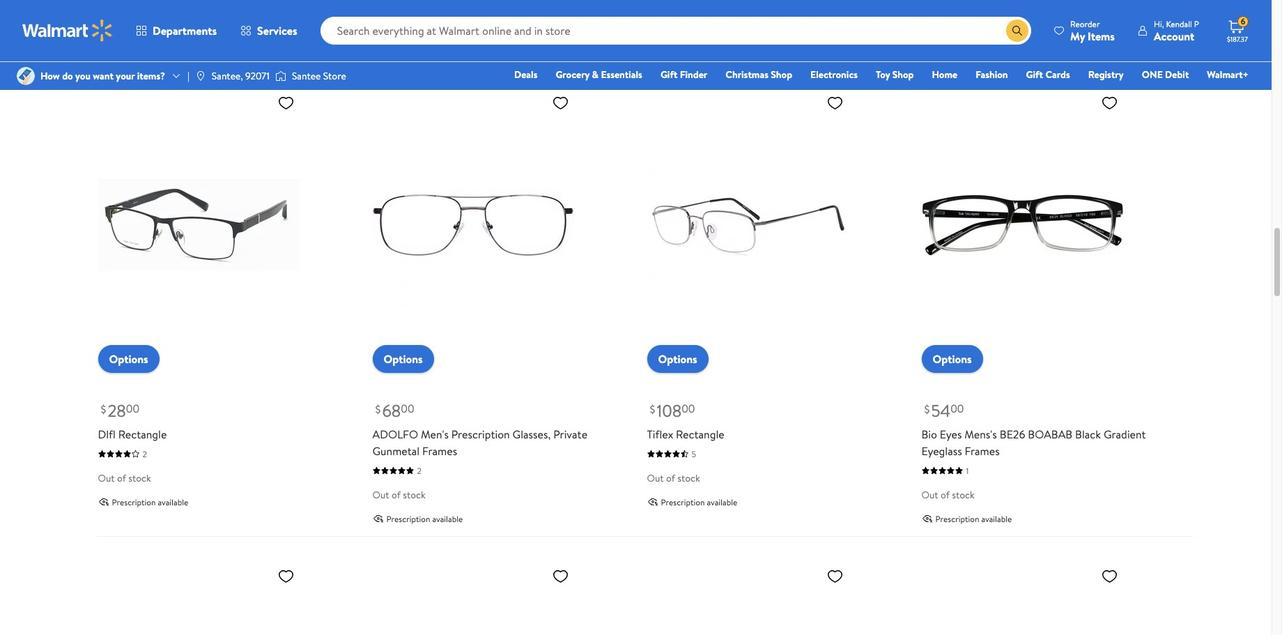 Task type: locate. For each thing, give the bounding box(es) containing it.
stock down gunmetal
[[403, 488, 426, 502]]

add to favorites list, dkny oversized plastic rectangle image
[[278, 567, 295, 585]]

out of stock
[[98, 14, 151, 28], [647, 14, 700, 28], [98, 471, 151, 485], [647, 471, 700, 485], [373, 488, 426, 502], [922, 488, 975, 502]]

frames inside "bio eyes mens's be26 boabab black gradient eyeglass frames"
[[965, 443, 1000, 458]]

$ left 54
[[925, 401, 930, 417]]

items?
[[137, 69, 165, 83]]

108
[[657, 398, 682, 422]]

options link up $ 54 00
[[922, 345, 983, 373]]

be26
[[1000, 426, 1026, 442]]

$
[[101, 401, 106, 417], [375, 401, 381, 417], [650, 401, 655, 417], [925, 401, 930, 417]]

stock down "dlfl rectangle"
[[128, 471, 151, 485]]

 image
[[275, 69, 286, 83], [195, 70, 206, 82]]

$ inside $ 108 00
[[650, 401, 655, 417]]

prescription available image
[[922, 6, 933, 17], [647, 40, 658, 51], [647, 496, 658, 508]]

4 options from the left
[[933, 351, 972, 366]]

out of stock down gunmetal
[[373, 488, 426, 502]]

rectangle down $ 28 00
[[118, 426, 167, 442]]

2 down gunmetal
[[417, 465, 422, 477]]

hi,
[[1154, 18, 1164, 30]]

gift for gift cards
[[1026, 68, 1044, 82]]

prescription available for the bottom prescription available image
[[661, 496, 738, 508]]

2 rectangle from the left
[[676, 426, 725, 442]]

$ for 28
[[101, 401, 106, 417]]

rectangle for 28
[[118, 426, 167, 442]]

frames
[[422, 443, 457, 458], [965, 443, 1000, 458]]

$ 54 00
[[925, 398, 964, 422]]

4 00 from the left
[[951, 401, 964, 416]]

of down gunmetal
[[392, 488, 401, 502]]

prescription available image down tiflex
[[647, 496, 658, 508]]

1 horizontal spatial 2
[[417, 465, 422, 477]]

options up $ 108 00
[[658, 351, 698, 366]]

prescription available image
[[373, 23, 384, 34], [98, 40, 109, 51], [98, 496, 109, 508], [373, 513, 384, 524], [922, 513, 933, 524]]

3 options from the left
[[658, 351, 698, 366]]

1 horizontal spatial rectangle
[[676, 426, 725, 442]]

walmart image
[[22, 20, 113, 42]]

00 up "dlfl rectangle"
[[126, 401, 140, 416]]

do
[[62, 69, 73, 83]]

of down tiflex
[[666, 471, 675, 485]]

$187.37
[[1228, 34, 1248, 44]]

2 shop from the left
[[893, 68, 914, 82]]

3 $ from the left
[[650, 401, 655, 417]]

departments
[[153, 23, 217, 38]]

of down eyeglass
[[941, 488, 950, 502]]

prescription available image up gift finder link
[[647, 40, 658, 51]]

$ inside $ 28 00
[[101, 401, 106, 417]]

00 inside $ 28 00
[[126, 401, 140, 416]]

 image for santee store
[[275, 69, 286, 83]]

tiflex
[[647, 426, 674, 442]]

2 $ from the left
[[375, 401, 381, 417]]

adolfo men's prescription glasses, private gunmetal frames image
[[373, 88, 575, 361]]

finder
[[680, 68, 708, 82]]

frames down men's
[[422, 443, 457, 458]]

of
[[117, 14, 126, 28], [666, 14, 675, 28], [117, 471, 126, 485], [666, 471, 675, 485], [392, 488, 401, 502], [941, 488, 950, 502]]

of for 28
[[117, 471, 126, 485]]

glasses,
[[513, 426, 551, 442]]

walmart+ link
[[1201, 67, 1255, 82]]

prescription available image up home
[[922, 6, 933, 17]]

frames down mens's
[[965, 443, 1000, 458]]

bio eyes mens's be26 boabab black gradient eyeglass frames
[[922, 426, 1146, 458]]

1
[[966, 465, 969, 477]]

gift cards link
[[1020, 67, 1077, 82]]

available
[[982, 5, 1012, 17], [432, 23, 463, 35], [158, 39, 188, 51], [707, 39, 738, 51], [158, 496, 188, 508], [707, 496, 738, 508], [432, 513, 463, 525], [982, 513, 1012, 525]]

options link up $ 108 00
[[647, 345, 709, 373]]

your
[[116, 69, 135, 83]]

stock down 1
[[952, 488, 975, 502]]

you
[[75, 69, 91, 83]]

options up $ 68 00
[[384, 351, 423, 366]]

gift left cards
[[1026, 68, 1044, 82]]

 image right 92071
[[275, 69, 286, 83]]

add to favorites list, alice & frank women's af315 bwn/orng brown/orange eyeglass frames image
[[552, 567, 569, 585]]

0 horizontal spatial 2
[[143, 448, 147, 460]]

dkny oversized plastic rectangle image
[[98, 562, 300, 635]]

2
[[143, 448, 147, 460], [417, 465, 422, 477]]

stock for 54
[[952, 488, 975, 502]]

shop
[[771, 68, 793, 82], [893, 68, 914, 82]]

00
[[126, 401, 140, 416], [401, 401, 415, 416], [682, 401, 695, 416], [951, 401, 964, 416]]

2 options link from the left
[[373, 345, 434, 373]]

stock down 5
[[678, 471, 700, 485]]

2 frames from the left
[[965, 443, 1000, 458]]

men's
[[421, 426, 449, 442]]

out down tiflex
[[647, 471, 664, 485]]

grocery
[[556, 68, 590, 82]]

out of stock down 5
[[647, 471, 700, 485]]

0 horizontal spatial rectangle
[[118, 426, 167, 442]]

1 shop from the left
[[771, 68, 793, 82]]

items
[[1088, 28, 1115, 44]]

registry link
[[1082, 67, 1130, 82]]

account
[[1154, 28, 1195, 44]]

options link for 108
[[647, 345, 709, 373]]

3 00 from the left
[[682, 401, 695, 416]]

2 vertical spatial prescription available image
[[647, 496, 658, 508]]

1 horizontal spatial gift
[[1026, 68, 1044, 82]]

2 gift from the left
[[1026, 68, 1044, 82]]

2 options from the left
[[384, 351, 423, 366]]

4 options link from the left
[[922, 345, 983, 373]]

tiflex rectangle image
[[647, 88, 849, 361]]

00 for 108
[[682, 401, 695, 416]]

christmas shop
[[726, 68, 793, 82]]

|
[[188, 69, 189, 83]]

$ inside $ 54 00
[[925, 401, 930, 417]]

essentials
[[601, 68, 643, 82]]

2 for 28
[[143, 448, 147, 460]]

of up your
[[117, 14, 126, 28]]

stainless oval image
[[647, 562, 849, 635]]

00 up "adolfo"
[[401, 401, 415, 416]]

1 rectangle from the left
[[118, 426, 167, 442]]

1 horizontal spatial frames
[[965, 443, 1000, 458]]

prescription inside adolfo men's prescription glasses, private gunmetal frames
[[452, 426, 510, 442]]

rectangle up 5
[[676, 426, 725, 442]]

$ inside $ 68 00
[[375, 401, 381, 417]]

1 horizontal spatial  image
[[275, 69, 286, 83]]

0 horizontal spatial gift
[[661, 68, 678, 82]]

&
[[592, 68, 599, 82]]

00 inside $ 108 00
[[682, 401, 695, 416]]

search icon image
[[1012, 25, 1023, 36]]

of down "dlfl rectangle"
[[117, 471, 126, 485]]

add to favorites list, stainless oval image
[[827, 567, 844, 585]]

0 vertical spatial prescription available image
[[922, 6, 933, 17]]

boabab
[[1028, 426, 1073, 442]]

christmas
[[726, 68, 769, 82]]

hi, kendall p account
[[1154, 18, 1200, 44]]

prescription
[[936, 5, 980, 17], [387, 23, 430, 35], [112, 39, 156, 51], [661, 39, 705, 51], [452, 426, 510, 442], [112, 496, 156, 508], [661, 496, 705, 508], [387, 513, 430, 525], [936, 513, 980, 525]]

options link
[[98, 345, 159, 373], [373, 345, 434, 373], [647, 345, 709, 373], [922, 345, 983, 373]]

00 up eyes
[[951, 401, 964, 416]]

out of stock for 68
[[373, 488, 426, 502]]

options up $ 28 00
[[109, 351, 148, 366]]

0 horizontal spatial  image
[[195, 70, 206, 82]]

santee,
[[212, 69, 243, 83]]

1 vertical spatial prescription available image
[[647, 40, 658, 51]]

$ left 68
[[375, 401, 381, 417]]

options
[[109, 351, 148, 366], [384, 351, 423, 366], [658, 351, 698, 366], [933, 351, 972, 366]]

0 vertical spatial 2
[[143, 448, 147, 460]]

0 horizontal spatial shop
[[771, 68, 793, 82]]

options for 108
[[658, 351, 698, 366]]

grocery & essentials
[[556, 68, 643, 82]]

00 inside $ 68 00
[[401, 401, 415, 416]]

out down gunmetal
[[373, 488, 389, 502]]

dlfl
[[98, 426, 116, 442]]

1 $ from the left
[[101, 401, 106, 417]]

options link for 54
[[922, 345, 983, 373]]

my
[[1071, 28, 1085, 44]]

prescription available for the top prescription available image
[[936, 5, 1012, 17]]

prescription available
[[936, 5, 1012, 17], [387, 23, 463, 35], [112, 39, 188, 51], [661, 39, 738, 51], [112, 496, 188, 508], [661, 496, 738, 508], [387, 513, 463, 525], [936, 513, 1012, 525]]

00 up tiflex rectangle
[[682, 401, 695, 416]]

out down the dlfl
[[98, 471, 115, 485]]

stock up 'finder'
[[678, 14, 700, 28]]

3 options link from the left
[[647, 345, 709, 373]]

1 options from the left
[[109, 351, 148, 366]]

2 down "dlfl rectangle"
[[143, 448, 147, 460]]

4 $ from the left
[[925, 401, 930, 417]]

gift
[[661, 68, 678, 82], [1026, 68, 1044, 82]]

dlfl rectangle
[[98, 426, 167, 442]]

tiflex rectangle
[[647, 426, 725, 442]]

1 00 from the left
[[126, 401, 140, 416]]

2 00 from the left
[[401, 401, 415, 416]]

out down eyeglass
[[922, 488, 939, 502]]

christmas shop link
[[720, 67, 799, 82]]

 image right the |
[[195, 70, 206, 82]]

rectangle
[[118, 426, 167, 442], [676, 426, 725, 442]]

out of stock down 1
[[922, 488, 975, 502]]

gift left 'finder'
[[661, 68, 678, 82]]

one debit
[[1142, 68, 1189, 82]]

0 horizontal spatial frames
[[422, 443, 457, 458]]

shop for christmas shop
[[771, 68, 793, 82]]

of for 68
[[392, 488, 401, 502]]

6 $187.37
[[1228, 15, 1248, 44]]

out of stock down "dlfl rectangle"
[[98, 471, 151, 485]]

shop right toy
[[893, 68, 914, 82]]

add to favorites list, sean john round image
[[1102, 567, 1118, 585]]

prescription available for 54 prescription available icon
[[936, 513, 1012, 525]]

$ left 108
[[650, 401, 655, 417]]

of for 108
[[666, 471, 675, 485]]

1 options link from the left
[[98, 345, 159, 373]]

1 frames from the left
[[422, 443, 457, 458]]

fashion
[[976, 68, 1008, 82]]

departments button
[[124, 14, 229, 47]]

options link up $ 68 00
[[373, 345, 434, 373]]

00 inside $ 54 00
[[951, 401, 964, 416]]

prescription available for prescription available icon related to 68
[[387, 513, 463, 525]]

 image
[[17, 67, 35, 85]]

options up $ 54 00
[[933, 351, 972, 366]]

of for 54
[[941, 488, 950, 502]]

1 vertical spatial 2
[[417, 465, 422, 477]]

home
[[932, 68, 958, 82]]

$ left 28
[[101, 401, 106, 417]]

santee store
[[292, 69, 346, 83]]

out up gift finder
[[647, 14, 664, 28]]

1 horizontal spatial shop
[[893, 68, 914, 82]]

prescription available image for 28
[[98, 496, 109, 508]]

options link up $ 28 00
[[98, 345, 159, 373]]

fashion link
[[970, 67, 1015, 82]]

00 for 54
[[951, 401, 964, 416]]

out
[[98, 14, 115, 28], [647, 14, 664, 28], [98, 471, 115, 485], [647, 471, 664, 485], [373, 488, 389, 502], [922, 488, 939, 502]]

Search search field
[[320, 17, 1032, 45]]

walmart+
[[1208, 68, 1249, 82]]

shop right christmas
[[771, 68, 793, 82]]

 image for santee, 92071
[[195, 70, 206, 82]]

92071
[[245, 69, 270, 83]]

out for 108
[[647, 471, 664, 485]]

gift finder
[[661, 68, 708, 82]]

stock
[[128, 14, 151, 28], [678, 14, 700, 28], [128, 471, 151, 485], [678, 471, 700, 485], [403, 488, 426, 502], [952, 488, 975, 502]]

kendall
[[1166, 18, 1193, 30]]

1 gift from the left
[[661, 68, 678, 82]]

electronics link
[[804, 67, 864, 82]]

toy shop link
[[870, 67, 920, 82]]



Task type: describe. For each thing, give the bounding box(es) containing it.
Walmart Site-Wide search field
[[320, 17, 1032, 45]]

black
[[1076, 426, 1101, 442]]

p
[[1195, 18, 1200, 30]]

out of stock up gift finder link
[[647, 14, 700, 28]]

rectangle for 108
[[676, 426, 725, 442]]

gift cards
[[1026, 68, 1070, 82]]

services
[[257, 23, 297, 38]]

$ for 68
[[375, 401, 381, 417]]

bio
[[922, 426, 937, 442]]

frames inside adolfo men's prescription glasses, private gunmetal frames
[[422, 443, 457, 458]]

$ for 54
[[925, 401, 930, 417]]

alice & frank women's af315 bwn/orng brown/orange eyeglass frames image
[[373, 562, 575, 635]]

add to favorites list, bio eyes mens's be26 boabab black gradient eyeglass frames image
[[1102, 94, 1118, 111]]

out for 68
[[373, 488, 389, 502]]

28
[[108, 398, 126, 422]]

toy shop
[[876, 68, 914, 82]]

one
[[1142, 68, 1163, 82]]

options for 68
[[384, 351, 423, 366]]

registry
[[1089, 68, 1124, 82]]

5
[[692, 448, 696, 460]]

services button
[[229, 14, 309, 47]]

out of stock for 54
[[922, 488, 975, 502]]

prescription available for prescription available image to the middle
[[661, 39, 738, 51]]

$ 28 00
[[101, 398, 140, 422]]

sean john round image
[[922, 562, 1124, 635]]

adolfo men's prescription glasses, private gunmetal frames
[[373, 426, 588, 458]]

reorder my items
[[1071, 18, 1115, 44]]

of up gift finder link
[[666, 14, 675, 28]]

gradient
[[1104, 426, 1146, 442]]

options for 28
[[109, 351, 148, 366]]

santee
[[292, 69, 321, 83]]

options link for 28
[[98, 345, 159, 373]]

gift finder link
[[654, 67, 714, 82]]

grocery & essentials link
[[550, 67, 649, 82]]

deals
[[514, 68, 538, 82]]

prescription available image for 54
[[922, 513, 933, 524]]

add to favorites list, adolfo men's prescription glasses, private gunmetal frames image
[[552, 94, 569, 111]]

mens's
[[965, 426, 997, 442]]

adolfo
[[373, 426, 418, 442]]

out of stock for 28
[[98, 471, 151, 485]]

debit
[[1166, 68, 1189, 82]]

how do you want your items?
[[40, 69, 165, 83]]

santee, 92071
[[212, 69, 270, 83]]

add to favorites list, dlfl rectangle image
[[278, 94, 295, 111]]

one debit link
[[1136, 67, 1196, 82]]

eyes
[[940, 426, 962, 442]]

toy
[[876, 68, 890, 82]]

2 for 68
[[417, 465, 422, 477]]

54
[[932, 398, 951, 422]]

00 for 68
[[401, 401, 415, 416]]

stock left departments
[[128, 14, 151, 28]]

deals link
[[508, 67, 544, 82]]

out of stock up your
[[98, 14, 151, 28]]

$ for 108
[[650, 401, 655, 417]]

reorder
[[1071, 18, 1100, 30]]

how
[[40, 69, 60, 83]]

home link
[[926, 67, 964, 82]]

options link for 68
[[373, 345, 434, 373]]

out of stock for 108
[[647, 471, 700, 485]]

shop for toy shop
[[893, 68, 914, 82]]

prescription available for prescription available icon corresponding to 28
[[112, 496, 188, 508]]

dlfl rectangle image
[[98, 88, 300, 361]]

private
[[554, 426, 588, 442]]

eyeglass
[[922, 443, 962, 458]]

gift for gift finder
[[661, 68, 678, 82]]

$ 68 00
[[375, 398, 415, 422]]

stock for 108
[[678, 471, 700, 485]]

add to favorites list, tiflex rectangle image
[[827, 94, 844, 111]]

00 for 28
[[126, 401, 140, 416]]

cards
[[1046, 68, 1070, 82]]

want
[[93, 69, 114, 83]]

options for 54
[[933, 351, 972, 366]]

6
[[1241, 15, 1246, 27]]

out for 54
[[922, 488, 939, 502]]

out up want
[[98, 14, 115, 28]]

stock for 68
[[403, 488, 426, 502]]

bio eyes mens's be26 boabab black gradient eyeglass frames image
[[922, 88, 1124, 361]]

gunmetal
[[373, 443, 420, 458]]

electronics
[[811, 68, 858, 82]]

store
[[323, 69, 346, 83]]

68
[[382, 398, 401, 422]]

$ 108 00
[[650, 398, 695, 422]]

out for 28
[[98, 471, 115, 485]]

prescription available image for 68
[[373, 513, 384, 524]]

stock for 28
[[128, 471, 151, 485]]



Task type: vqa. For each thing, say whether or not it's contained in the screenshot.
the right "want"
no



